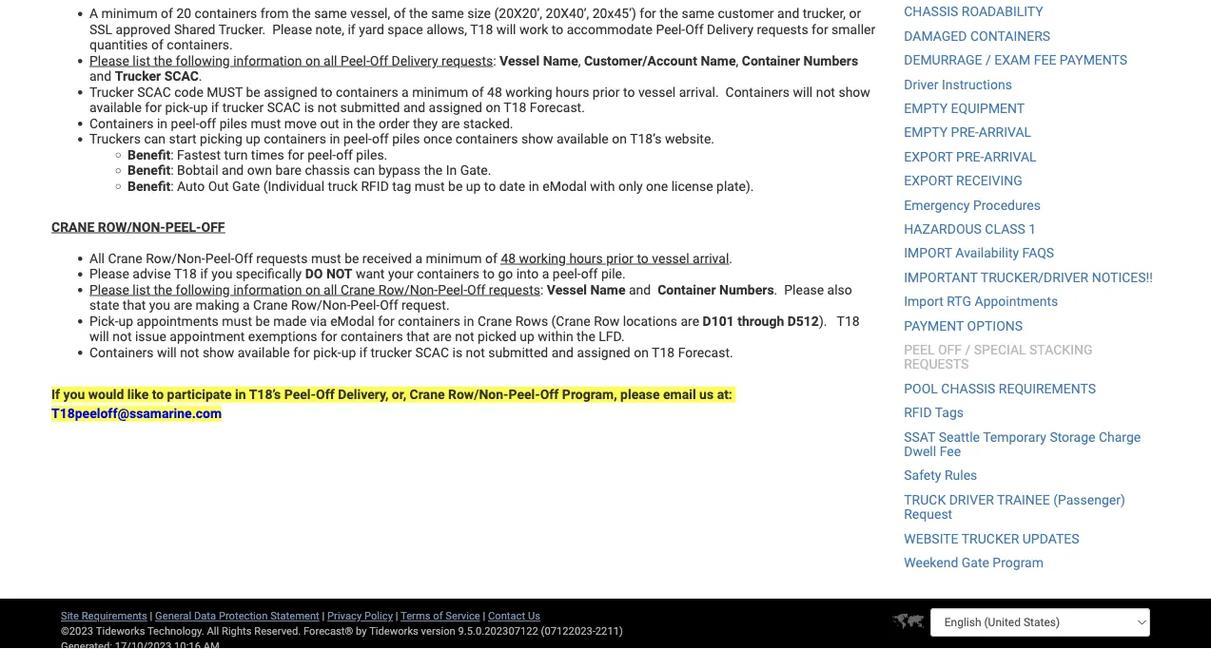 Task type: vqa. For each thing, say whether or not it's contained in the screenshot.
Home link
no



Task type: describe. For each thing, give the bounding box(es) containing it.
like
[[127, 387, 149, 403]]

and right pile.
[[629, 282, 651, 298]]

0 vertical spatial chassis
[[904, 4, 958, 20]]

for up containers will not show available for pick-up if trucker scac is not submitted and assigned on t18 forecast.
[[378, 313, 395, 329]]

be left made
[[255, 313, 270, 329]]

privacy policy link
[[327, 610, 393, 623]]

trucker,
[[803, 6, 846, 21]]

to up out at the top left
[[321, 84, 332, 100]]

start
[[169, 131, 197, 147]]

dwell
[[904, 444, 936, 460]]

scac down containers.
[[164, 68, 199, 84]]

go
[[498, 266, 513, 282]]

or,
[[392, 387, 406, 403]]

be down once
[[448, 178, 463, 194]]

on down the note,
[[305, 53, 320, 68]]

off inside all crane row/non-peel-off requests must be received a minimum of 48 working hours prior to vessel arrival . please advise t18 if you specifically do not want your containers to go into a peel-off pile.
[[234, 251, 253, 266]]

prior inside all crane row/non-peel-off requests must be received a minimum of 48 working hours prior to vessel arrival . please advise t18 if you specifically do not want your containers to go into a peel-off pile.
[[606, 251, 634, 266]]

general data protection statement link
[[155, 610, 319, 623]]

for right 'times'
[[287, 147, 304, 163]]

2 horizontal spatial available
[[556, 131, 609, 147]]

9.5.0.202307122
[[458, 626, 538, 638]]

made
[[273, 313, 307, 329]]

must up 'times'
[[251, 116, 281, 131]]

quantities
[[89, 37, 148, 53]]

driver
[[949, 492, 994, 508]]

0 vertical spatial containers
[[725, 84, 790, 100]]

truck
[[904, 492, 946, 508]]

on down locations
[[634, 345, 649, 361]]

protection
[[219, 610, 268, 623]]

will down trucker,
[[793, 84, 813, 100]]

0 horizontal spatial name
[[543, 53, 578, 68]]

(20x20',
[[494, 6, 542, 21]]

0 horizontal spatial emodal
[[330, 313, 375, 329]]

pile.
[[601, 266, 626, 282]]

2 , from the left
[[736, 53, 739, 68]]

crane left rows
[[478, 313, 512, 329]]

information inside a minimum of 20 containers from the same vessel, of the same size (20x20', 20x40', 20x45') for the same customer and trucker, or ssl approved shared trucker.  please note, if yard space allows, t18 will work to accommodate peel-off delivery requests for smaller quantities of containers. please list the following information on all peel-off delivery requests : vessel name , customer/account name , container numbers and trucker scac . trucker scac code must be assigned to containers a minimum of 48 working hours prior to vessel arrival.  containers will not show available for pick-up if trucker scac is not submitted and assigned on t18 forecast. containers in peel-off piles must move out in the order they are stacked. truckers can start picking up containers in peel-off piles once containers show available on t18's website. benefit : fastest turn times for peel-off piles. benefit : bobtail and own bare chassis can bypass the in gate. benefit : auto out gate (individual truck rfid tag must be up to date in emodal with only one license plate).
[[233, 53, 302, 68]]

to right pile.
[[637, 251, 649, 266]]

emergency
[[904, 197, 970, 213]]

export receiving link
[[904, 173, 1022, 189]]

rules
[[945, 468, 977, 484]]

0 vertical spatial off
[[201, 219, 225, 235]]

import rtg appointments link
[[904, 294, 1058, 310]]

tideworks
[[369, 626, 418, 638]]

with
[[590, 178, 615, 194]]

the down approved
[[154, 53, 172, 68]]

20
[[176, 6, 191, 21]]

off down yard
[[370, 53, 388, 68]]

if right code
[[211, 100, 219, 116]]

peel- down exemptions
[[284, 387, 316, 403]]

exam
[[994, 52, 1031, 68]]

please down the ssl on the top of page
[[89, 53, 129, 68]]

to right work
[[552, 21, 563, 37]]

peel- down picked
[[508, 387, 540, 403]]

peel- inside all crane row/non-peel-off requests must be received a minimum of 48 working hours prior to vessel arrival . please advise t18 if you specifically do not want your containers to go into a peel-off pile.
[[205, 251, 234, 266]]

in left the start
[[157, 116, 168, 131]]

are inside .  please also state that you are making a crane row/non-peel-off request.
[[174, 298, 192, 313]]

of left 20
[[161, 6, 173, 21]]

. inside a minimum of 20 containers from the same vessel, of the same size (20x20', 20x40', 20x45') for the same customer and trucker, or ssl approved shared trucker.  please note, if yard space allows, t18 will work to accommodate peel-off delivery requests for smaller quantities of containers. please list the following information on all peel-off delivery requests : vessel name , customer/account name , container numbers and trucker scac . trucker scac code must be assigned to containers a minimum of 48 working hours prior to vessel arrival.  containers will not show available for pick-up if trucker scac is not submitted and assigned on t18 forecast. containers in peel-off piles must move out in the order they are stacked. truckers can start picking up containers in peel-off piles once containers show available on t18's website. benefit : fastest turn times for peel-off piles. benefit : bobtail and own bare chassis can bypass the in gate. benefit : auto out gate (individual truck rfid tag must be up to date in emodal with only one license plate).
[[199, 68, 202, 84]]

0 vertical spatial arrival
[[979, 125, 1031, 141]]

are left d101
[[681, 313, 699, 329]]

policy
[[364, 610, 393, 623]]

the right 20x45')
[[660, 6, 678, 21]]

faqs
[[1022, 246, 1054, 261]]

and down (crane
[[552, 345, 574, 361]]

through
[[738, 313, 784, 329]]

1 vertical spatial numbers
[[719, 282, 774, 298]]

request.
[[401, 298, 450, 313]]

and down the quantities at the left top of page
[[89, 68, 112, 84]]

pick- inside a minimum of 20 containers from the same vessel, of the same size (20x20', 20x40', 20x45') for the same customer and trucker, or ssl approved shared trucker.  please note, if yard space allows, t18 will work to accommodate peel-off delivery requests for smaller quantities of containers. please list the following information on all peel-off delivery requests : vessel name , customer/account name , container numbers and trucker scac . trucker scac code must be assigned to containers a minimum of 48 working hours prior to vessel arrival.  containers will not show available for pick-up if trucker scac is not submitted and assigned on t18 forecast. containers in peel-off piles must move out in the order they are stacked. truckers can start picking up containers in peel-off piles once containers show available on t18's website. benefit : fastest turn times for peel-off piles. benefit : bobtail and own bare chassis can bypass the in gate. benefit : auto out gate (individual truck rfid tag must be up to date in emodal with only one license plate).
[[165, 100, 193, 116]]

2211)
[[595, 626, 623, 638]]

safety
[[904, 468, 941, 484]]

at:
[[717, 387, 732, 403]]

scac left out at the top left
[[267, 100, 301, 116]]

and left own
[[222, 163, 244, 178]]

not down appointments
[[180, 345, 199, 361]]

in inside the if you would like to participate in t18's peel-off delivery, or, crane row/non-peel-off program, please email us at: t18peeloff@ssamarine.com
[[235, 387, 246, 403]]

the up appointments
[[154, 282, 172, 298]]

up left the issue
[[118, 313, 133, 329]]

1 vertical spatial arrival
[[984, 149, 1037, 165]]

not down pick-up appointments must be made via emodal for containers in crane rows (crane row locations are d101 through d512
[[466, 345, 485, 361]]

t18 up date
[[504, 100, 526, 116]]

you inside all crane row/non-peel-off requests must be received a minimum of 48 working hours prior to vessel arrival . please advise t18 if you specifically do not want your containers to go into a peel-off pile.
[[211, 266, 232, 282]]

be right must
[[246, 84, 260, 100]]

working inside a minimum of 20 containers from the same vessel, of the same size (20x20', 20x40', 20x45') for the same customer and trucker, or ssl approved shared trucker.  please note, if yard space allows, t18 will work to accommodate peel-off delivery requests for smaller quantities of containers. please list the following information on all peel-off delivery requests : vessel name , customer/account name , container numbers and trucker scac . trucker scac code must be assigned to containers a minimum of 48 working hours prior to vessel arrival.  containers will not show available for pick-up if trucker scac is not submitted and assigned on t18 forecast. containers in peel-off piles must move out in the order they are stacked. truckers can start picking up containers in peel-off piles once containers show available on t18's website. benefit : fastest turn times for peel-off piles. benefit : bobtail and own bare chassis can bypass the in gate. benefit : auto out gate (individual truck rfid tag must be up to date in emodal with only one license plate).
[[505, 84, 552, 100]]

within
[[538, 329, 573, 345]]

on left not
[[305, 282, 320, 298]]

off left delivery,
[[316, 387, 335, 403]]

service
[[446, 610, 480, 623]]

0 horizontal spatial available
[[89, 100, 142, 116]]

off left piles.
[[336, 147, 353, 163]]

2 export from the top
[[904, 173, 953, 189]]

3 same from the left
[[682, 6, 714, 21]]

submitted inside a minimum of 20 containers from the same vessel, of the same size (20x20', 20x40', 20x45') for the same customer and trucker, or ssl approved shared trucker.  please note, if yard space allows, t18 will work to accommodate peel-off delivery requests for smaller quantities of containers. please list the following information on all peel-off delivery requests : vessel name , customer/account name , container numbers and trucker scac . trucker scac code must be assigned to containers a minimum of 48 working hours prior to vessel arrival.  containers will not show available for pick-up if trucker scac is not submitted and assigned on t18 forecast. containers in peel-off piles must move out in the order they are stacked. truckers can start picking up containers in peel-off piles once containers show available on t18's website. benefit : fastest turn times for peel-off piles. benefit : bobtail and own bare chassis can bypass the in gate. benefit : auto out gate (individual truck rfid tag must be up to date in emodal with only one license plate).
[[340, 100, 400, 116]]

if
[[51, 387, 60, 403]]

d101
[[703, 313, 734, 329]]

0 horizontal spatial piles
[[219, 116, 247, 131]]

1 vertical spatial pre-
[[956, 149, 984, 165]]

to inside the if you would like to participate in t18's peel-off delivery, or, crane row/non-peel-off program, please email us at: t18peeloff@ssamarine.com
[[152, 387, 164, 403]]

crane down received
[[341, 282, 375, 298]]

1 vertical spatial chassis
[[941, 381, 996, 397]]

working inside all crane row/non-peel-off requests must be received a minimum of 48 working hours prior to vessel arrival . please advise t18 if you specifically do not want your containers to go into a peel-off pile.
[[519, 251, 566, 266]]

requests
[[904, 357, 969, 373]]

the left "order"
[[357, 116, 375, 131]]

container inside a minimum of 20 containers from the same vessel, of the same size (20x20', 20x40', 20x45') for the same customer and trucker, or ssl approved shared trucker.  please note, if yard space allows, t18 will work to accommodate peel-off delivery requests for smaller quantities of containers. please list the following information on all peel-off delivery requests : vessel name , customer/account name , container numbers and trucker scac . trucker scac code must be assigned to containers a minimum of 48 working hours prior to vessel arrival.  containers will not show available for pick-up if trucker scac is not submitted and assigned on t18 forecast. containers in peel-off piles must move out in the order they are stacked. truckers can start picking up containers in peel-off piles once containers show available on t18's website. benefit : fastest turn times for peel-off piles. benefit : bobtail and own bare chassis can bypass the in gate. benefit : auto out gate (individual truck rfid tag must be up to date in emodal with only one license plate).
[[742, 53, 800, 68]]

trucker up truckers
[[89, 84, 134, 100]]

1 horizontal spatial trucker
[[371, 345, 412, 361]]

will left work
[[496, 21, 516, 37]]

license
[[671, 178, 713, 194]]

up right picking
[[246, 131, 260, 147]]

up up the start
[[193, 100, 208, 116]]

crane
[[51, 219, 94, 235]]

is inside a minimum of 20 containers from the same vessel, of the same size (20x20', 20x40', 20x45') for the same customer and trucker, or ssl approved shared trucker.  please note, if yard space allows, t18 will work to accommodate peel-off delivery requests for smaller quantities of containers. please list the following information on all peel-off delivery requests : vessel name , customer/account name , container numbers and trucker scac . trucker scac code must be assigned to containers a minimum of 48 working hours prior to vessel arrival.  containers will not show available for pick-up if trucker scac is not submitted and assigned on t18 forecast. containers in peel-off piles must move out in the order they are stacked. truckers can start picking up containers in peel-off piles once containers show available on t18's website. benefit : fastest turn times for peel-off piles. benefit : bobtail and own bare chassis can bypass the in gate. benefit : auto out gate (individual truck rfid tag must be up to date in emodal with only one license plate).
[[304, 100, 314, 116]]

rows
[[515, 313, 548, 329]]

hours inside all crane row/non-peel-off requests must be received a minimum of 48 working hours prior to vessel arrival . please advise t18 if you specifically do not want your containers to go into a peel-off pile.
[[569, 251, 603, 266]]

scac down pick-up appointments must be made via emodal for containers in crane rows (crane row locations are d101 through d512
[[415, 345, 449, 361]]

us
[[699, 387, 714, 403]]

pool
[[904, 381, 938, 397]]

row/non- inside .  please also state that you are making a crane row/non-peel-off request.
[[291, 298, 350, 313]]

please list the following information on all crane row/non-peel-off requests : vessel name and container numbers
[[89, 282, 774, 298]]

to left go
[[483, 266, 495, 282]]

in right date
[[529, 178, 539, 194]]

import
[[904, 246, 952, 261]]

appointment
[[170, 329, 245, 345]]

48 inside a minimum of 20 containers from the same vessel, of the same size (20x20', 20x40', 20x45') for the same customer and trucker, or ssl approved shared trucker.  please note, if yard space allows, t18 will work to accommodate peel-off delivery requests for smaller quantities of containers. please list the following information on all peel-off delivery requests : vessel name , customer/account name , container numbers and trucker scac . trucker scac code must be assigned to containers a minimum of 48 working hours prior to vessel arrival.  containers will not show available for pick-up if trucker scac is not submitted and assigned on t18 forecast. containers in peel-off piles must move out in the order they are stacked. truckers can start picking up containers in peel-off piles once containers show available on t18's website. benefit : fastest turn times for peel-off piles. benefit : bobtail and own bare chassis can bypass the in gate. benefit : auto out gate (individual truck rfid tag must be up to date in emodal with only one license plate).
[[487, 84, 502, 100]]

not right move
[[318, 100, 337, 116]]

off right the start
[[199, 116, 216, 131]]

2 empty from the top
[[904, 125, 948, 141]]

allows,
[[426, 21, 467, 37]]

for left code
[[145, 100, 162, 116]]

t18 down locations
[[652, 345, 675, 361]]

1 vertical spatial show
[[521, 131, 553, 147]]

1 horizontal spatial piles
[[392, 131, 420, 147]]

a right your
[[415, 251, 423, 266]]

1 horizontal spatial is
[[452, 345, 462, 361]]

row/non-
[[98, 219, 165, 235]]

off left go
[[467, 282, 486, 298]]

up inside ").   t18 will not issue appointment exemptions for containers that are not picked up within the lfd."
[[520, 329, 535, 345]]

1 horizontal spatial assigned
[[429, 100, 482, 116]]

if inside all crane row/non-peel-off requests must be received a minimum of 48 working hours prior to vessel arrival . please advise t18 if you specifically do not want your containers to go into a peel-off pile.
[[200, 266, 208, 282]]

2 horizontal spatial assigned
[[577, 345, 631, 361]]

off left customer
[[685, 21, 704, 37]]

1 horizontal spatial /
[[986, 52, 991, 68]]

.  please also state that you are making a crane row/non-peel-off request.
[[89, 282, 852, 313]]

seattle
[[939, 429, 980, 445]]

1 vertical spatial minimum
[[412, 84, 468, 100]]

please up pick-
[[89, 282, 129, 298]]

of inside all crane row/non-peel-off requests must be received a minimum of 48 working hours prior to vessel arrival . please advise t18 if you specifically do not want your containers to go into a peel-off pile.
[[485, 251, 498, 266]]

truckers
[[89, 131, 141, 147]]

1 | from the left
[[150, 610, 153, 623]]

chassis
[[305, 163, 350, 178]]

demurrage / exam fee payments link
[[904, 52, 1128, 68]]

crane inside all crane row/non-peel-off requests must be received a minimum of 48 working hours prior to vessel arrival . please advise t18 if you specifically do not want your containers to go into a peel-off pile.
[[108, 251, 142, 266]]

bare
[[275, 163, 302, 178]]

1 vertical spatial can
[[353, 163, 375, 178]]

d512
[[787, 313, 819, 329]]

2 vertical spatial containers
[[89, 345, 154, 361]]

t18 inside ").   t18 will not issue appointment exemptions for containers that are not picked up within the lfd."
[[837, 313, 860, 329]]

row/non- inside all crane row/non-peel-off requests must be received a minimum of 48 working hours prior to vessel arrival . please advise t18 if you specifically do not want your containers to go into a peel-off pile.
[[146, 251, 205, 266]]

a right into
[[542, 266, 549, 282]]

up up delivery,
[[341, 345, 356, 361]]

ssat
[[904, 429, 935, 445]]

on up gate.
[[486, 100, 501, 116]]

containers
[[970, 28, 1050, 44]]

2 all from the top
[[324, 282, 337, 298]]

and up once
[[403, 100, 425, 116]]

driver instructions link
[[904, 76, 1012, 92]]

containers down please list the following information on all crane row/non-peel-off requests : vessel name and container numbers on the top of the page
[[398, 313, 460, 329]]

on up only
[[612, 131, 627, 147]]

containers up bare
[[264, 131, 326, 147]]

exemptions
[[248, 329, 317, 345]]

website trucker updates link
[[904, 531, 1079, 547]]

to left date
[[484, 178, 496, 194]]

requests down allows,
[[441, 53, 493, 68]]

0 vertical spatial delivery
[[707, 21, 754, 37]]

must left in
[[415, 178, 445, 194]]

note,
[[315, 21, 344, 37]]

requests inside all crane row/non-peel-off requests must be received a minimum of 48 working hours prior to vessel arrival . please advise t18 if you specifically do not want your containers to go into a peel-off pile.
[[256, 251, 308, 266]]

up right in
[[466, 178, 481, 194]]

vessel inside a minimum of 20 containers from the same vessel, of the same size (20x20', 20x40', 20x45') for the same customer and trucker, or ssl approved shared trucker.  please note, if yard space allows, t18 will work to accommodate peel-off delivery requests for smaller quantities of containers. please list the following information on all peel-off delivery requests : vessel name , customer/account name , container numbers and trucker scac . trucker scac code must be assigned to containers a minimum of 48 working hours prior to vessel arrival.  containers will not show available for pick-up if trucker scac is not submitted and assigned on t18 forecast. containers in peel-off piles must move out in the order they are stacked. truckers can start picking up containers in peel-off piles once containers show available on t18's website. benefit : fastest turn times for peel-off piles. benefit : bobtail and own bare chassis can bypass the in gate. benefit : auto out gate (individual truck rfid tag must be up to date in emodal with only one license plate).
[[638, 84, 676, 100]]

all crane row/non-peel-off requests must be received a minimum of 48 working hours prior to vessel arrival . please advise t18 if you specifically do not want your containers to go into a peel-off pile.
[[89, 251, 736, 282]]

trucker down the quantities at the left top of page
[[115, 68, 161, 84]]

the right from
[[292, 6, 311, 21]]

safety rules link
[[904, 468, 977, 484]]

20x40',
[[546, 6, 589, 21]]

containers up containers.
[[195, 6, 257, 21]]

requests up rows
[[489, 282, 540, 298]]

2 vertical spatial available
[[238, 345, 290, 361]]

of up stacked. at left
[[472, 84, 484, 100]]

1
[[1029, 221, 1036, 237]]

if you would like to participate in t18's peel-off delivery, or, crane row/non-peel-off program, please email us at: t18peeloff@ssamarine.com
[[51, 387, 736, 422]]

if up delivery,
[[359, 345, 367, 361]]

ssl
[[89, 21, 112, 37]]

trainee
[[997, 492, 1050, 508]]

advise
[[133, 266, 171, 282]]

for right 20x45')
[[640, 6, 656, 21]]

state
[[89, 298, 119, 313]]

0 horizontal spatial assigned
[[264, 84, 317, 100]]

t18's inside a minimum of 20 containers from the same vessel, of the same size (20x20', 20x40', 20x45') for the same customer and trucker, or ssl approved shared trucker.  please note, if yard space allows, t18 will work to accommodate peel-off delivery requests for smaller quantities of containers. please list the following information on all peel-off delivery requests : vessel name , customer/account name , container numbers and trucker scac . trucker scac code must be assigned to containers a minimum of 48 working hours prior to vessel arrival.  containers will not show available for pick-up if trucker scac is not submitted and assigned on t18 forecast. containers in peel-off piles must move out in the order they are stacked. truckers can start picking up containers in peel-off piles once containers show available on t18's website. benefit : fastest turn times for peel-off piles. benefit : bobtail and own bare chassis can bypass the in gate. benefit : auto out gate (individual truck rfid tag must be up to date in emodal with only one license plate).
[[630, 131, 662, 147]]

off up bypass on the top of page
[[372, 131, 389, 147]]

trucker
[[962, 531, 1019, 547]]

peel- down out at the top left
[[307, 147, 336, 163]]

damaged containers link
[[904, 28, 1050, 44]]

0 horizontal spatial /
[[965, 342, 971, 358]]

a minimum of 20 containers from the same vessel, of the same size (20x20', 20x40', 20x45') for the same customer and trucker, or ssl approved shared trucker.  please note, if yard space allows, t18 will work to accommodate peel-off delivery requests for smaller quantities of containers. please list the following information on all peel-off delivery requests : vessel name , customer/account name , container numbers and trucker scac . trucker scac code must be assigned to containers a minimum of 48 working hours prior to vessel arrival.  containers will not show available for pick-up if trucker scac is not submitted and assigned on t18 forecast. containers in peel-off piles must move out in the order they are stacked. truckers can start picking up containers in peel-off piles once containers show available on t18's website. benefit : fastest turn times for peel-off piles. benefit : bobtail and own bare chassis can bypass the in gate. benefit : auto out gate (individual truck rfid tag must be up to date in emodal with only one license plate).
[[89, 6, 875, 194]]

delivery,
[[338, 387, 388, 403]]

instructions
[[942, 76, 1012, 92]]

size
[[467, 6, 491, 21]]

2 benefit from the top
[[127, 163, 170, 178]]

rfid inside chassis roadability damaged containers demurrage / exam fee payments driver instructions empty equipment empty pre-arrival export pre-arrival export receiving emergency procedures hazardous class 1 import availability faqs important trucker/driver notices!! import rtg appointments payment options peel off / special stacking requests pool chassis requirements rfid tags ssat seattle temporary storage charge dwell fee safety rules truck driver trainee (passenger) request website trucker updates weekend gate program
[[904, 405, 932, 421]]

0 horizontal spatial can
[[144, 131, 166, 147]]

row/non- inside the if you would like to participate in t18's peel-off delivery, or, crane row/non-peel-off program, please email us at: t18peeloff@ssamarine.com
[[448, 387, 508, 403]]

1 vertical spatial forecast.
[[678, 345, 733, 361]]

1 , from the left
[[578, 53, 581, 68]]

weekend
[[904, 555, 958, 571]]

the left in
[[424, 163, 443, 178]]

t18 inside all crane row/non-peel-off requests must be received a minimum of 48 working hours prior to vessel arrival . please advise t18 if you specifically do not want your containers to go into a peel-off pile.
[[174, 266, 197, 282]]

out
[[208, 178, 229, 194]]

t18 right allows,
[[470, 21, 493, 37]]

vessel inside a minimum of 20 containers from the same vessel, of the same size (20x20', 20x40', 20x45') for the same customer and trucker, or ssl approved shared trucker.  please note, if yard space allows, t18 will work to accommodate peel-off delivery requests for smaller quantities of containers. please list the following information on all peel-off delivery requests : vessel name , customer/account name , container numbers and trucker scac . trucker scac code must be assigned to containers a minimum of 48 working hours prior to vessel arrival.  containers will not show available for pick-up if trucker scac is not submitted and assigned on t18 forecast. containers in peel-off piles must move out in the order they are stacked. truckers can start picking up containers in peel-off piles once containers show available on t18's website. benefit : fastest turn times for peel-off piles. benefit : bobtail and own bare chassis can bypass the in gate. benefit : auto out gate (individual truck rfid tag must be up to date in emodal with only one license plate).
[[500, 53, 540, 68]]

please inside all crane row/non-peel-off requests must be received a minimum of 48 working hours prior to vessel arrival . please advise t18 if you specifically do not want your containers to go into a peel-off pile.
[[89, 266, 129, 282]]

peel- down yard
[[341, 53, 370, 68]]

participate
[[167, 387, 232, 403]]

accommodate
[[567, 21, 653, 37]]

piles.
[[356, 147, 388, 163]]

crane inside .  please also state that you are making a crane row/non-peel-off request.
[[253, 298, 288, 313]]

peel- right out at the top left
[[343, 131, 372, 147]]

gate inside chassis roadability damaged containers demurrage / exam fee payments driver instructions empty equipment empty pre-arrival export pre-arrival export receiving emergency procedures hazardous class 1 import availability faqs important trucker/driver notices!! import rtg appointments payment options peel off / special stacking requests pool chassis requirements rfid tags ssat seattle temporary storage charge dwell fee safety rules truck driver trainee (passenger) request website trucker updates weekend gate program
[[962, 555, 989, 571]]

receiving
[[956, 173, 1022, 189]]

weekend gate program link
[[904, 555, 1044, 571]]

peel- up customer/account
[[656, 21, 685, 37]]

charge
[[1099, 429, 1141, 445]]

1 benefit from the top
[[127, 147, 170, 163]]

not left picked
[[455, 329, 474, 345]]

containers inside all crane row/non-peel-off requests must be received a minimum of 48 working hours prior to vessel arrival . please advise t18 if you specifically do not want your containers to go into a peel-off pile.
[[417, 266, 480, 282]]

pick-up appointments must be made via emodal for containers in crane rows (crane row locations are d101 through d512
[[89, 313, 819, 329]]

2 horizontal spatial name
[[701, 53, 736, 68]]



Task type: locate. For each thing, give the bounding box(es) containing it.
rfid
[[361, 178, 389, 194], [904, 405, 932, 421]]

0 vertical spatial submitted
[[340, 100, 400, 116]]

1 vertical spatial available
[[556, 131, 609, 147]]

vessel up (crane
[[547, 282, 587, 298]]

1 vertical spatial vessel
[[547, 282, 587, 298]]

empty down "empty equipment" 'link'
[[904, 125, 948, 141]]

pick-
[[89, 313, 118, 329]]

specifically
[[236, 266, 302, 282]]

are down request.
[[433, 329, 452, 345]]

in left picked
[[464, 313, 474, 329]]

1 vertical spatial emodal
[[330, 313, 375, 329]]

vessel
[[638, 84, 676, 100], [652, 251, 689, 266]]

data
[[194, 610, 216, 623]]

must inside all crane row/non-peel-off requests must be received a minimum of 48 working hours prior to vessel arrival . please advise t18 if you specifically do not want your containers to go into a peel-off pile.
[[311, 251, 341, 266]]

1 horizontal spatial all
[[207, 626, 219, 638]]

1 horizontal spatial emodal
[[543, 178, 587, 194]]

, down accommodate
[[578, 53, 581, 68]]

off left pile.
[[581, 266, 598, 282]]

1 vertical spatial hours
[[569, 251, 603, 266]]

ssat seattle temporary storage charge dwell fee link
[[904, 429, 1141, 460]]

times
[[251, 147, 284, 163]]

rfid inside a minimum of 20 containers from the same vessel, of the same size (20x20', 20x40', 20x45') for the same customer and trucker, or ssl approved shared trucker.  please note, if yard space allows, t18 will work to accommodate peel-off delivery requests for smaller quantities of containers. please list the following information on all peel-off delivery requests : vessel name , customer/account name , container numbers and trucker scac . trucker scac code must be assigned to containers a minimum of 48 working hours prior to vessel arrival.  containers will not show available for pick-up if trucker scac is not submitted and assigned on t18 forecast. containers in peel-off piles must move out in the order they are stacked. truckers can start picking up containers in peel-off piles once containers show available on t18's website. benefit : fastest turn times for peel-off piles. benefit : bobtail and own bare chassis can bypass the in gate. benefit : auto out gate (individual truck rfid tag must be up to date in emodal with only one license plate).
[[361, 178, 389, 194]]

1 horizontal spatial show
[[521, 131, 553, 147]]

privacy
[[327, 610, 362, 623]]

0 vertical spatial .
[[199, 68, 202, 84]]

numbers up through
[[719, 282, 774, 298]]

chassis up tags at the right bottom of page
[[941, 381, 996, 397]]

trucker/driver
[[981, 270, 1089, 285]]

off inside all crane row/non-peel-off requests must be received a minimum of 48 working hours prior to vessel arrival . please advise t18 if you specifically do not want your containers to go into a peel-off pile.
[[581, 266, 598, 282]]

all inside all crane row/non-peel-off requests must be received a minimum of 48 working hours prior to vessel arrival . please advise t18 if you specifically do not want your containers to go into a peel-off pile.
[[89, 251, 105, 266]]

vessel down work
[[500, 53, 540, 68]]

emodal inside a minimum of 20 containers from the same vessel, of the same size (20x20', 20x40', 20x45') for the same customer and trucker, or ssl approved shared trucker.  please note, if yard space allows, t18 will work to accommodate peel-off delivery requests for smaller quantities of containers. please list the following information on all peel-off delivery requests : vessel name , customer/account name , container numbers and trucker scac . trucker scac code must be assigned to containers a minimum of 48 working hours prior to vessel arrival.  containers will not show available for pick-up if trucker scac is not submitted and assigned on t18 forecast. containers in peel-off piles must move out in the order they are stacked. truckers can start picking up containers in peel-off piles once containers show available on t18's website. benefit : fastest turn times for peel-off piles. benefit : bobtail and own bare chassis can bypass the in gate. benefit : auto out gate (individual truck rfid tag must be up to date in emodal with only one license plate).
[[543, 178, 587, 194]]

/ left exam
[[986, 52, 991, 68]]

piles left once
[[392, 131, 420, 147]]

peel- inside .  please also state that you are making a crane row/non-peel-off request.
[[350, 298, 380, 313]]

also
[[827, 282, 852, 298]]

a inside .  please also state that you are making a crane row/non-peel-off request.
[[243, 298, 250, 313]]

following inside a minimum of 20 containers from the same vessel, of the same size (20x20', 20x40', 20x45') for the same customer and trucker, or ssl approved shared trucker.  please note, if yard space allows, t18 will work to accommodate peel-off delivery requests for smaller quantities of containers. please list the following information on all peel-off delivery requests : vessel name , customer/account name , container numbers and trucker scac . trucker scac code must be assigned to containers a minimum of 48 working hours prior to vessel arrival.  containers will not show available for pick-up if trucker scac is not submitted and assigned on t18 forecast. containers in peel-off piles must move out in the order they are stacked. truckers can start picking up containers in peel-off piles once containers show available on t18's website. benefit : fastest turn times for peel-off piles. benefit : bobtail and own bare chassis can bypass the in gate. benefit : auto out gate (individual truck rfid tag must be up to date in emodal with only one license plate).
[[176, 53, 230, 68]]

chassis roadability link
[[904, 4, 1043, 20]]

are inside a minimum of 20 containers from the same vessel, of the same size (20x20', 20x40', 20x45') for the same customer and trucker, or ssl approved shared trucker.  please note, if yard space allows, t18 will work to accommodate peel-off delivery requests for smaller quantities of containers. please list the following information on all peel-off delivery requests : vessel name , customer/account name , container numbers and trucker scac . trucker scac code must be assigned to containers a minimum of 48 working hours prior to vessel arrival.  containers will not show available for pick-up if trucker scac is not submitted and assigned on t18 forecast. containers in peel-off piles must move out in the order they are stacked. truckers can start picking up containers in peel-off piles once containers show available on t18's website. benefit : fastest turn times for peel-off piles. benefit : bobtail and own bare chassis can bypass the in gate. benefit : auto out gate (individual truck rfid tag must be up to date in emodal with only one license plate).
[[441, 116, 460, 131]]

2 vertical spatial minimum
[[426, 251, 482, 266]]

you right if on the bottom of page
[[63, 387, 85, 403]]

off down payment options link
[[938, 342, 962, 358]]

picked
[[478, 329, 516, 345]]

please left the note,
[[272, 21, 312, 37]]

0 horizontal spatial gate
[[232, 178, 260, 194]]

all inside 'site requirements | general data protection statement | privacy policy | terms of service | contact us ©2023 tideworks technology. all rights reserved. forecast® by tideworks version 9.5.0.202307122 (07122023-2211)'
[[207, 626, 219, 638]]

0 horizontal spatial is
[[304, 100, 314, 116]]

1 vertical spatial list
[[133, 282, 150, 298]]

to down customer/account
[[623, 84, 635, 100]]

0 horizontal spatial that
[[123, 298, 146, 313]]

1 horizontal spatial off
[[938, 342, 962, 358]]

working right go
[[519, 251, 566, 266]]

that
[[123, 298, 146, 313], [406, 329, 430, 345]]

1 horizontal spatial container
[[742, 53, 800, 68]]

you inside .  please also state that you are making a crane row/non-peel-off request.
[[149, 298, 170, 313]]

2 same from the left
[[431, 6, 464, 21]]

t18 down also
[[837, 313, 860, 329]]

forecast.
[[530, 100, 585, 116], [678, 345, 733, 361]]

crane
[[108, 251, 142, 266], [341, 282, 375, 298], [253, 298, 288, 313], [478, 313, 512, 329], [410, 387, 445, 403]]

2 vertical spatial you
[[63, 387, 85, 403]]

forecast. inside a minimum of 20 containers from the same vessel, of the same size (20x20', 20x40', 20x45') for the same customer and trucker, or ssl approved shared trucker.  please note, if yard space allows, t18 will work to accommodate peel-off delivery requests for smaller quantities of containers. please list the following information on all peel-off delivery requests : vessel name , customer/account name , container numbers and trucker scac . trucker scac code must be assigned to containers a minimum of 48 working hours prior to vessel arrival.  containers will not show available for pick-up if trucker scac is not submitted and assigned on t18 forecast. containers in peel-off piles must move out in the order they are stacked. truckers can start picking up containers in peel-off piles once containers show available on t18's website. benefit : fastest turn times for peel-off piles. benefit : bobtail and own bare chassis can bypass the in gate. benefit : auto out gate (individual truck rfid tag must be up to date in emodal with only one license plate).
[[530, 100, 585, 116]]

in right participate
[[235, 387, 246, 403]]

not left the issue
[[112, 329, 132, 345]]

minimum inside all crane row/non-peel-off requests must be received a minimum of 48 working hours prior to vessel arrival . please advise t18 if you specifically do not want your containers to go into a peel-off pile.
[[426, 251, 482, 266]]

3 | from the left
[[396, 610, 398, 623]]

0 horizontal spatial .
[[199, 68, 202, 84]]

pre-
[[951, 125, 979, 141], [956, 149, 984, 165]]

off inside .  please also state that you are making a crane row/non-peel-off request.
[[380, 298, 398, 313]]

emodal
[[543, 178, 587, 194], [330, 313, 375, 329]]

in up chassis
[[330, 131, 340, 147]]

pre- down empty pre-arrival link
[[956, 149, 984, 165]]

0 horizontal spatial all
[[89, 251, 105, 266]]

they
[[413, 116, 438, 131]]

assigned down the row
[[577, 345, 631, 361]]

scac left code
[[137, 84, 171, 100]]

or
[[849, 6, 861, 21]]

0 vertical spatial minimum
[[101, 6, 158, 21]]

emergency procedures link
[[904, 197, 1041, 213]]

vessel inside all crane row/non-peel-off requests must be received a minimum of 48 working hours prior to vessel arrival . please advise t18 if you specifically do not want your containers to go into a peel-off pile.
[[652, 251, 689, 266]]

1 export from the top
[[904, 149, 953, 165]]

that inside ").   t18 will not issue appointment exemptions for containers that are not picked up within the lfd."
[[406, 329, 430, 345]]

1 vertical spatial t18's
[[249, 387, 281, 403]]

a
[[402, 84, 409, 100], [415, 251, 423, 266], [542, 266, 549, 282], [243, 298, 250, 313]]

show down 'smaller'
[[839, 84, 870, 100]]

0 vertical spatial emodal
[[543, 178, 587, 194]]

0 horizontal spatial submitted
[[340, 100, 400, 116]]

the right vessel,
[[409, 6, 428, 21]]

all
[[89, 251, 105, 266], [207, 626, 219, 638]]

0 vertical spatial all
[[324, 53, 337, 68]]

1 horizontal spatial vessel
[[547, 282, 587, 298]]

all
[[324, 53, 337, 68], [324, 282, 337, 298]]

available down made
[[238, 345, 290, 361]]

list
[[133, 53, 150, 68], [133, 282, 150, 298]]

version
[[421, 626, 455, 638]]

t18peeloff@ssamarine.com link
[[51, 406, 222, 422]]

peel-
[[656, 21, 685, 37], [341, 53, 370, 68], [205, 251, 234, 266], [438, 282, 467, 298], [350, 298, 380, 313], [284, 387, 316, 403], [508, 387, 540, 403]]

0 vertical spatial working
[[505, 84, 552, 100]]

pre- down "empty equipment" 'link'
[[951, 125, 979, 141]]

us
[[528, 610, 540, 623]]

requirements
[[82, 610, 147, 623]]

trucker
[[222, 100, 264, 116], [371, 345, 412, 361]]

approved
[[116, 21, 171, 37]]

for inside ").   t18 will not issue appointment exemptions for containers that are not picked up within the lfd."
[[321, 329, 337, 345]]

0 horizontal spatial you
[[63, 387, 85, 403]]

the
[[292, 6, 311, 21], [409, 6, 428, 21], [660, 6, 678, 21], [154, 53, 172, 68], [357, 116, 375, 131], [424, 163, 443, 178], [154, 282, 172, 298], [577, 329, 595, 345]]

for right made
[[321, 329, 337, 345]]

fastest
[[177, 147, 221, 163]]

are inside ").   t18 will not issue appointment exemptions for containers that are not picked up within the lfd."
[[433, 329, 452, 345]]

from
[[260, 6, 289, 21]]

0 horizontal spatial forecast.
[[530, 100, 585, 116]]

technology.
[[147, 626, 204, 638]]

scac
[[164, 68, 199, 84], [137, 84, 171, 100], [267, 100, 301, 116], [415, 345, 449, 361]]

please
[[272, 21, 312, 37], [89, 53, 129, 68], [89, 266, 129, 282], [89, 282, 129, 298], [784, 282, 824, 298]]

trucker
[[115, 68, 161, 84], [89, 84, 134, 100]]

storage
[[1050, 429, 1095, 445]]

prior inside a minimum of 20 containers from the same vessel, of the same size (20x20', 20x40', 20x45') for the same customer and trucker, or ssl approved shared trucker.  please note, if yard space allows, t18 will work to accommodate peel-off delivery requests for smaller quantities of containers. please list the following information on all peel-off delivery requests : vessel name , customer/account name , container numbers and trucker scac . trucker scac code must be assigned to containers a minimum of 48 working hours prior to vessel arrival.  containers will not show available for pick-up if trucker scac is not submitted and assigned on t18 forecast. containers in peel-off piles must move out in the order they are stacked. truckers can start picking up containers in peel-off piles once containers show available on t18's website. benefit : fastest turn times for peel-off piles. benefit : bobtail and own bare chassis can bypass the in gate. benefit : auto out gate (individual truck rfid tag must be up to date in emodal with only one license plate).
[[593, 84, 620, 100]]

that inside .  please also state that you are making a crane row/non-peel-off request.
[[123, 298, 146, 313]]

1 vertical spatial all
[[324, 282, 337, 298]]

of inside 'site requirements | general data protection statement | privacy policy | terms of service | contact us ©2023 tideworks technology. all rights reserved. forecast® by tideworks version 9.5.0.202307122 (07122023-2211)'
[[433, 610, 443, 623]]

0 vertical spatial prior
[[593, 84, 620, 100]]

prior
[[593, 84, 620, 100], [606, 251, 634, 266]]

export up export receiving link
[[904, 149, 953, 165]]

0 vertical spatial following
[[176, 53, 230, 68]]

you inside the if you would like to participate in t18's peel-off delivery, or, crane row/non-peel-off program, please email us at: t18peeloff@ssamarine.com
[[63, 387, 85, 403]]

name down work
[[543, 53, 578, 68]]

2 list from the top
[[133, 282, 150, 298]]

1 horizontal spatial same
[[431, 6, 464, 21]]

0 vertical spatial information
[[233, 53, 302, 68]]

tags
[[935, 405, 964, 421]]

0 vertical spatial you
[[211, 266, 232, 282]]

row/non- down peel-
[[146, 251, 205, 266]]

2 horizontal spatial you
[[211, 266, 232, 282]]

gate inside a minimum of 20 containers from the same vessel, of the same size (20x20', 20x40', 20x45') for the same customer and trucker, or ssl approved shared trucker.  please note, if yard space allows, t18 will work to accommodate peel-off delivery requests for smaller quantities of containers. please list the following information on all peel-off delivery requests : vessel name , customer/account name , container numbers and trucker scac . trucker scac code must be assigned to containers a minimum of 48 working hours prior to vessel arrival.  containers will not show available for pick-up if trucker scac is not submitted and assigned on t18 forecast. containers in peel-off piles must move out in the order they are stacked. truckers can start picking up containers in peel-off piles once containers show available on t18's website. benefit : fastest turn times for peel-off piles. benefit : bobtail and own bare chassis can bypass the in gate. benefit : auto out gate (individual truck rfid tag must be up to date in emodal with only one license plate).
[[232, 178, 260, 194]]

0 horizontal spatial delivery
[[392, 53, 438, 68]]

. inside all crane row/non-peel-off requests must be received a minimum of 48 working hours prior to vessel arrival . please advise t18 if you specifically do not want your containers to go into a peel-off pile.
[[729, 251, 733, 266]]

will down appointments
[[157, 345, 177, 361]]

following down shared
[[176, 53, 230, 68]]

peel- up pick-up appointments must be made via emodal for containers in crane rows (crane row locations are d101 through d512
[[438, 282, 467, 298]]

vessel,
[[350, 6, 390, 21]]

contact
[[488, 610, 525, 623]]

1 vertical spatial is
[[452, 345, 462, 361]]

1 vertical spatial delivery
[[392, 53, 438, 68]]

the inside ").   t18 will not issue appointment exemptions for containers that are not picked up within the lfd."
[[577, 329, 595, 345]]

0 vertical spatial trucker
[[222, 100, 264, 116]]

t18peeloff@ssamarine.com
[[51, 406, 222, 422]]

3 benefit from the top
[[127, 178, 170, 194]]

list right state
[[133, 282, 150, 298]]

and left trucker,
[[777, 6, 799, 21]]

notices!!
[[1092, 270, 1153, 285]]

crane down specifically
[[253, 298, 288, 313]]

0 vertical spatial pre-
[[951, 125, 979, 141]]

2 horizontal spatial same
[[682, 6, 714, 21]]

(individual
[[263, 178, 325, 194]]

1 horizontal spatial you
[[149, 298, 170, 313]]

stacked.
[[463, 116, 513, 131]]

1 vertical spatial containers
[[89, 116, 154, 131]]

working up stacked. at left
[[505, 84, 552, 100]]

2 | from the left
[[322, 610, 325, 623]]

off
[[201, 219, 225, 235], [938, 342, 962, 358]]

0 horizontal spatial trucker
[[222, 100, 264, 116]]

please up d512
[[784, 282, 824, 298]]

hazardous class 1 link
[[904, 221, 1036, 237]]

is left out at the top left
[[304, 100, 314, 116]]

0 horizontal spatial show
[[203, 345, 234, 361]]

2 information from the top
[[233, 282, 302, 298]]

hours down accommodate
[[556, 84, 589, 100]]

all inside a minimum of 20 containers from the same vessel, of the same size (20x20', 20x40', 20x45') for the same customer and trucker, or ssl approved shared trucker.  please note, if yard space allows, t18 will work to accommodate peel-off delivery requests for smaller quantities of containers. please list the following information on all peel-off delivery requests : vessel name , customer/account name , container numbers and trucker scac . trucker scac code must be assigned to containers a minimum of 48 working hours prior to vessel arrival.  containers will not show available for pick-up if trucker scac is not submitted and assigned on t18 forecast. containers in peel-off piles must move out in the order they are stacked. truckers can start picking up containers in peel-off piles once containers show available on t18's website. benefit : fastest turn times for peel-off piles. benefit : bobtail and own bare chassis can bypass the in gate. benefit : auto out gate (individual truck rfid tag must be up to date in emodal with only one license plate).
[[324, 53, 337, 68]]

export up emergency on the right
[[904, 173, 953, 189]]

48 inside all crane row/non-peel-off requests must be received a minimum of 48 working hours prior to vessel arrival . please advise t18 if you specifically do not want your containers to go into a peel-off pile.
[[501, 251, 516, 266]]

1 vertical spatial /
[[965, 342, 971, 358]]

list inside a minimum of 20 containers from the same vessel, of the same size (20x20', 20x40', 20x45') for the same customer and trucker, or ssl approved shared trucker.  please note, if yard space allows, t18 will work to accommodate peel-off delivery requests for smaller quantities of containers. please list the following information on all peel-off delivery requests : vessel name , customer/account name , container numbers and trucker scac . trucker scac code must be assigned to containers a minimum of 48 working hours prior to vessel arrival.  containers will not show available for pick-up if trucker scac is not submitted and assigned on t18 forecast. containers in peel-off piles must move out in the order they are stacked. truckers can start picking up containers in peel-off piles once containers show available on t18's website. benefit : fastest turn times for peel-off piles. benefit : bobtail and own bare chassis can bypass the in gate. benefit : auto out gate (individual truck rfid tag must be up to date in emodal with only one license plate).
[[133, 53, 150, 68]]

hazardous
[[904, 221, 982, 237]]

reserved.
[[254, 626, 301, 638]]

emodal right via
[[330, 313, 375, 329]]

tag
[[392, 178, 411, 194]]

0 horizontal spatial t18's
[[249, 387, 281, 403]]

0 vertical spatial that
[[123, 298, 146, 313]]

of right the quantities at the left top of page
[[151, 37, 164, 53]]

peel- inside all crane row/non-peel-off requests must be received a minimum of 48 working hours prior to vessel arrival . please advise t18 if you specifically do not want your containers to go into a peel-off pile.
[[553, 266, 581, 282]]

(crane
[[551, 313, 591, 329]]

container down customer
[[742, 53, 800, 68]]

1 horizontal spatial that
[[406, 329, 430, 345]]

must left want
[[311, 251, 341, 266]]

customer/account
[[584, 53, 697, 68]]

will down state
[[89, 329, 109, 345]]

procedures
[[973, 197, 1041, 213]]

1 all from the top
[[324, 53, 337, 68]]

0 vertical spatial can
[[144, 131, 166, 147]]

a inside a minimum of 20 containers from the same vessel, of the same size (20x20', 20x40', 20x45') for the same customer and trucker, or ssl approved shared trucker.  please note, if yard space allows, t18 will work to accommodate peel-off delivery requests for smaller quantities of containers. please list the following information on all peel-off delivery requests : vessel name , customer/account name , container numbers and trucker scac . trucker scac code must be assigned to containers a minimum of 48 working hours prior to vessel arrival.  containers will not show available for pick-up if trucker scac is not submitted and assigned on t18 forecast. containers in peel-off piles must move out in the order they are stacked. truckers can start picking up containers in peel-off piles once containers show available on t18's website. benefit : fastest turn times for peel-off piles. benefit : bobtail and own bare chassis can bypass the in gate. benefit : auto out gate (individual truck rfid tag must be up to date in emodal with only one license plate).
[[402, 84, 409, 100]]

0 vertical spatial 48
[[487, 84, 502, 100]]

off down out
[[201, 219, 225, 235]]

site
[[61, 610, 79, 623]]

must left made
[[222, 313, 252, 329]]

1 vertical spatial export
[[904, 173, 953, 189]]

list down approved
[[133, 53, 150, 68]]

0 horizontal spatial ,
[[578, 53, 581, 68]]

piles
[[219, 116, 247, 131], [392, 131, 420, 147]]

0 vertical spatial forecast.
[[530, 100, 585, 116]]

1 vertical spatial off
[[938, 342, 962, 358]]

available up with
[[556, 131, 609, 147]]

site requirements link
[[61, 610, 147, 623]]

1 horizontal spatial rfid
[[904, 405, 932, 421]]

date
[[499, 178, 525, 194]]

1 vertical spatial empty
[[904, 125, 948, 141]]

0 vertical spatial rfid
[[361, 178, 389, 194]]

containers left the start
[[89, 116, 154, 131]]

0 horizontal spatial pick-
[[165, 100, 193, 116]]

1 list from the top
[[133, 53, 150, 68]]

numbers inside a minimum of 20 containers from the same vessel, of the same size (20x20', 20x40', 20x45') for the same customer and trucker, or ssl approved shared trucker.  please note, if yard space allows, t18 will work to accommodate peel-off delivery requests for smaller quantities of containers. please list the following information on all peel-off delivery requests : vessel name , customer/account name , container numbers and trucker scac . trucker scac code must be assigned to containers a minimum of 48 working hours prior to vessel arrival.  containers will not show available for pick-up if trucker scac is not submitted and assigned on t18 forecast. containers in peel-off piles must move out in the order they are stacked. truckers can start picking up containers in peel-off piles once containers show available on t18's website. benefit : fastest turn times for peel-off piles. benefit : bobtail and own bare chassis can bypass the in gate. benefit : auto out gate (individual truck rfid tag must be up to date in emodal with only one license plate).
[[804, 53, 858, 68]]

not
[[326, 266, 352, 282]]

be inside all crane row/non-peel-off requests must be received a minimum of 48 working hours prior to vessel arrival . please advise t18 if you specifically do not want your containers to go into a peel-off pile.
[[345, 251, 359, 266]]

off
[[199, 116, 216, 131], [372, 131, 389, 147], [336, 147, 353, 163], [581, 266, 598, 282]]

program,
[[562, 387, 617, 403]]

0 vertical spatial hours
[[556, 84, 589, 100]]

want
[[356, 266, 385, 282]]

0 vertical spatial vessel
[[638, 84, 676, 100]]

will inside ").   t18 will not issue appointment exemptions for containers that are not picked up within the lfd."
[[89, 329, 109, 345]]

crane inside the if you would like to participate in t18's peel-off delivery, or, crane row/non-peel-off program, please email us at: t18peeloff@ssamarine.com
[[410, 387, 445, 403]]

crane row/non-peel-off
[[51, 219, 225, 235]]

containers up gate.
[[456, 131, 518, 147]]

are right they
[[441, 116, 460, 131]]

minimum up please list the following information on all crane row/non-peel-off requests : vessel name and container numbers on the top of the page
[[426, 251, 482, 266]]

1 vertical spatial pick-
[[313, 345, 341, 361]]

1 same from the left
[[314, 6, 347, 21]]

truck
[[328, 178, 358, 194]]

one
[[646, 178, 668, 194]]

2 horizontal spatial show
[[839, 84, 870, 100]]

1 vertical spatial trucker
[[371, 345, 412, 361]]

appointments
[[137, 313, 219, 329]]

1 following from the top
[[176, 53, 230, 68]]

peel- down code
[[171, 116, 199, 131]]

a up "order"
[[402, 84, 409, 100]]

fee
[[1034, 52, 1056, 68]]

48
[[487, 84, 502, 100], [501, 251, 516, 266]]

export pre-arrival link
[[904, 149, 1037, 165]]

containers inside ").   t18 will not issue appointment exemptions for containers that are not picked up within the lfd."
[[341, 329, 403, 345]]

vessel down customer/account
[[638, 84, 676, 100]]

1 empty from the top
[[904, 101, 948, 116]]

1 vertical spatial rfid
[[904, 405, 932, 421]]

if left yard
[[348, 21, 356, 37]]

1 information from the top
[[233, 53, 302, 68]]

you up making
[[211, 266, 232, 282]]

1 vertical spatial submitted
[[488, 345, 548, 361]]

trucker inside a minimum of 20 containers from the same vessel, of the same size (20x20', 20x40', 20x45') for the same customer and trucker, or ssl approved shared trucker.  please note, if yard space allows, t18 will work to accommodate peel-off delivery requests for smaller quantities of containers. please list the following information on all peel-off delivery requests : vessel name , customer/account name , container numbers and trucker scac . trucker scac code must be assigned to containers a minimum of 48 working hours prior to vessel arrival.  containers will not show available for pick-up if trucker scac is not submitted and assigned on t18 forecast. containers in peel-off piles must move out in the order they are stacked. truckers can start picking up containers in peel-off piles once containers show available on t18's website. benefit : fastest turn times for peel-off piles. benefit : bobtail and own bare chassis can bypass the in gate. benefit : auto out gate (individual truck rfid tag must be up to date in emodal with only one license plate).
[[222, 100, 264, 116]]

of left go
[[485, 251, 498, 266]]

0 horizontal spatial numbers
[[719, 282, 774, 298]]

row/non-
[[146, 251, 205, 266], [378, 282, 438, 298], [291, 298, 350, 313], [448, 387, 508, 403]]

gate.
[[460, 163, 491, 178]]

0 horizontal spatial vessel
[[500, 53, 540, 68]]

row/non- down received
[[378, 282, 438, 298]]

of right vessel,
[[394, 6, 406, 21]]

submitted down rows
[[488, 345, 548, 361]]

show
[[839, 84, 870, 100], [521, 131, 553, 147], [203, 345, 234, 361]]

0 vertical spatial available
[[89, 100, 142, 116]]

order
[[379, 116, 410, 131]]

1 horizontal spatial forecast.
[[678, 345, 733, 361]]

1 horizontal spatial ,
[[736, 53, 739, 68]]

1 vertical spatial information
[[233, 282, 302, 298]]

in right out at the top left
[[343, 116, 353, 131]]

off left program,
[[540, 387, 559, 403]]

0 vertical spatial is
[[304, 100, 314, 116]]

1 horizontal spatial name
[[590, 282, 626, 298]]

0 vertical spatial show
[[839, 84, 870, 100]]

0 vertical spatial empty
[[904, 101, 948, 116]]

shared
[[174, 21, 215, 37]]

pool chassis requirements link
[[904, 381, 1096, 397]]

minimum
[[101, 6, 158, 21], [412, 84, 468, 100], [426, 251, 482, 266]]

2 vertical spatial show
[[203, 345, 234, 361]]

off inside chassis roadability damaged containers demurrage / exam fee payments driver instructions empty equipment empty pre-arrival export pre-arrival export receiving emergency procedures hazardous class 1 import availability faqs important trucker/driver notices!! import rtg appointments payment options peel off / special stacking requests pool chassis requirements rfid tags ssat seattle temporary storage charge dwell fee safety rules truck driver trainee (passenger) request website trucker updates weekend gate program
[[938, 342, 962, 358]]

container down arrival
[[658, 282, 716, 298]]

if
[[348, 21, 356, 37], [211, 100, 219, 116], [200, 266, 208, 282], [359, 345, 367, 361]]

please inside .  please also state that you are making a crane row/non-peel-off request.
[[784, 282, 824, 298]]

1 vertical spatial 48
[[501, 251, 516, 266]]

rfid up ssat
[[904, 405, 932, 421]]

following up appointments
[[176, 282, 230, 298]]

please
[[620, 387, 660, 403]]

for down made
[[293, 345, 310, 361]]

all right do
[[324, 282, 337, 298]]

0 horizontal spatial container
[[658, 282, 716, 298]]

special
[[974, 342, 1026, 358]]

2 following from the top
[[176, 282, 230, 298]]

0 horizontal spatial off
[[201, 219, 225, 235]]

picking
[[200, 131, 242, 147]]

name up the row
[[590, 282, 626, 298]]

1 horizontal spatial can
[[353, 163, 375, 178]]

information down from
[[233, 53, 302, 68]]

t18's inside the if you would like to participate in t18's peel-off delivery, or, crane row/non-peel-off program, please email us at: t18peeloff@ssamarine.com
[[249, 387, 281, 403]]

code
[[174, 84, 203, 100]]

1 horizontal spatial submitted
[[488, 345, 548, 361]]

for left 'smaller'
[[812, 21, 828, 37]]

chassis up damaged on the top
[[904, 4, 958, 20]]

please up state
[[89, 266, 129, 282]]

trucker up picking
[[222, 100, 264, 116]]

space
[[387, 21, 423, 37]]

hours inside a minimum of 20 containers from the same vessel, of the same size (20x20', 20x40', 20x45') for the same customer and trucker, or ssl approved shared trucker.  please note, if yard space allows, t18 will work to accommodate peel-off delivery requests for smaller quantities of containers. please list the following information on all peel-off delivery requests : vessel name , customer/account name , container numbers and trucker scac . trucker scac code must be assigned to containers a minimum of 48 working hours prior to vessel arrival.  containers will not show available for pick-up if trucker scac is not submitted and assigned on t18 forecast. containers in peel-off piles must move out in the order they are stacked. truckers can start picking up containers in peel-off piles once containers show available on t18's website. benefit : fastest turn times for peel-off piles. benefit : bobtail and own bare chassis can bypass the in gate. benefit : auto out gate (individual truck rfid tag must be up to date in emodal with only one license plate).
[[556, 84, 589, 100]]

row
[[594, 313, 620, 329]]

empty equipment link
[[904, 101, 1025, 116]]

to right like
[[152, 387, 164, 403]]

1 vertical spatial all
[[207, 626, 219, 638]]

containers up "order"
[[336, 84, 398, 100]]

4 | from the left
[[483, 610, 485, 623]]



